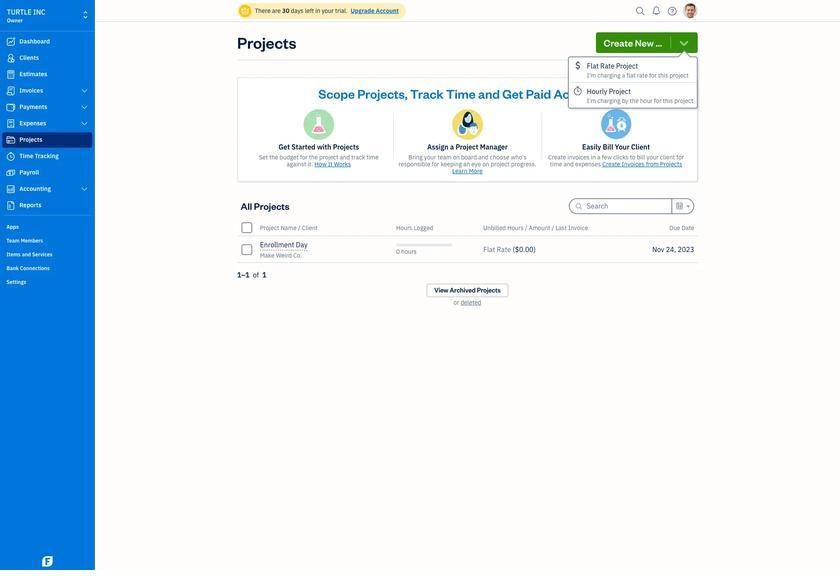 Task type: vqa. For each thing, say whether or not it's contained in the screenshot.
project inside Assign a Project Manager Bring your team on board and choose who's responsible for keeping an eye on project progress. Learn More
yes



Task type: describe. For each thing, give the bounding box(es) containing it.
report image
[[6, 201, 16, 210]]

create for create invoices from projects
[[603, 160, 620, 168]]

bring
[[409, 154, 423, 161]]

project inside assign a project manager bring your team on board and choose who's responsible for keeping an eye on project progress. learn more
[[491, 160, 510, 168]]

all projects
[[241, 200, 290, 212]]

assign
[[427, 143, 449, 151]]

it.
[[308, 160, 313, 168]]

time inside main 'element'
[[19, 152, 33, 160]]

)
[[534, 245, 536, 254]]

view archived projects or deleted
[[434, 286, 501, 307]]

to
[[630, 154, 636, 161]]

chart image
[[6, 185, 16, 194]]

0
[[396, 248, 400, 256]]

0 horizontal spatial get
[[279, 143, 290, 151]]

a inside create invoices in a few clicks to bill your client for time and expenses
[[597, 154, 601, 161]]

$0.00
[[515, 245, 534, 254]]

upgrade
[[351, 7, 375, 15]]

payroll
[[19, 169, 39, 176]]

unbilled
[[484, 224, 506, 232]]

1 horizontal spatial time
[[446, 85, 476, 102]]

bill
[[603, 143, 613, 151]]

charging inside the hourly project i'm charging by the hour for this project
[[598, 97, 621, 105]]

time tracking link
[[2, 149, 92, 164]]

flat rate project i'm charging a flat rate for this project
[[587, 62, 689, 79]]

due
[[670, 224, 680, 232]]

left
[[305, 7, 314, 15]]

co.
[[293, 252, 302, 260]]

turtle
[[7, 8, 32, 16]]

/ for client
[[298, 224, 301, 232]]

money image
[[6, 169, 16, 177]]

assign a project manager bring your team on board and choose who's responsible for keeping an eye on project progress. learn more
[[399, 143, 537, 175]]

hour
[[640, 97, 653, 105]]

are
[[272, 7, 281, 15]]

i'm inside the hourly project i'm charging by the hour for this project
[[587, 97, 596, 105]]

in inside create invoices in a few clicks to bill your client for time and expenses
[[591, 154, 596, 161]]

chevron large down image for invoices
[[80, 88, 88, 94]]

main element
[[0, 0, 116, 571]]

unbilled hours / amount / last invoice
[[484, 224, 588, 232]]

(
[[513, 245, 515, 254]]

scope
[[318, 85, 355, 102]]

with
[[317, 143, 331, 151]]

nov 24, 2023
[[652, 245, 695, 254]]

projects inside view archived projects or deleted
[[477, 286, 501, 295]]

freshbooks image
[[41, 557, 54, 567]]

set
[[259, 154, 268, 161]]

view archived projects link
[[427, 284, 509, 298]]

invoices link
[[2, 83, 92, 99]]

flat rate ( $0.00 )
[[484, 245, 536, 254]]

project inside the flat rate project i'm charging a flat rate for this project
[[616, 62, 638, 70]]

there
[[255, 7, 271, 15]]

inc
[[33, 8, 45, 16]]

time tracking
[[19, 152, 59, 160]]

rate
[[637, 72, 648, 79]]

go to help image
[[666, 5, 679, 17]]

make
[[260, 252, 275, 260]]

team members link
[[2, 234, 92, 247]]

items
[[6, 251, 21, 258]]

or
[[454, 299, 459, 307]]

nov
[[652, 245, 665, 254]]

manager
[[480, 143, 508, 151]]

project up enrollment
[[260, 224, 279, 232]]

keeping
[[441, 160, 462, 168]]

project image
[[6, 136, 16, 145]]

client for easily bill your client
[[631, 143, 650, 151]]

paid
[[526, 85, 551, 102]]

upgrade account link
[[349, 7, 399, 15]]

1–1
[[237, 271, 250, 280]]

of
[[253, 271, 259, 280]]

this inside the flat rate project i'm charging a flat rate for this project
[[658, 72, 668, 79]]

logged
[[414, 224, 434, 232]]

project inside set the budget for the project and track time against it.
[[319, 154, 338, 161]]

clients
[[19, 54, 39, 62]]

charging inside the flat rate project i'm charging a flat rate for this project
[[598, 72, 621, 79]]

calendar image
[[676, 201, 684, 211]]

0 horizontal spatial the
[[269, 154, 278, 161]]

…
[[656, 37, 662, 49]]

all
[[241, 200, 252, 212]]

track
[[410, 85, 444, 102]]

easily bill your client
[[582, 143, 650, 151]]

invoices inside main 'element'
[[19, 87, 43, 94]]

track
[[351, 154, 365, 161]]

clicks
[[613, 154, 629, 161]]

connections
[[20, 265, 50, 272]]

for inside create invoices in a few clicks to bill your client for time and expenses
[[677, 154, 684, 161]]

get started with projects
[[279, 143, 359, 151]]

enrollment day make weird co.
[[260, 241, 308, 260]]

and inside assign a project manager bring your team on board and choose who's responsible for keeping an eye on project progress. learn more
[[478, 154, 489, 161]]

team members
[[6, 238, 43, 244]]

payment image
[[6, 103, 16, 112]]

1 horizontal spatial on
[[483, 160, 489, 168]]

for inside the flat rate project i'm charging a flat rate for this project
[[649, 72, 657, 79]]

days
[[291, 7, 304, 15]]

a inside the flat rate project i'm charging a flat rate for this project
[[622, 72, 625, 79]]

time inside create invoices in a few clicks to bill your client for time and expenses
[[550, 160, 562, 168]]

services
[[32, 251, 53, 258]]

and inside set the budget for the project and track time against it.
[[340, 154, 350, 161]]

who's
[[511, 154, 527, 161]]

learn
[[452, 167, 468, 175]]

estimate image
[[6, 70, 16, 79]]

project inside the hourly project i'm charging by the hour for this project
[[675, 97, 694, 105]]

payroll link
[[2, 165, 92, 181]]

1 horizontal spatial invoices
[[622, 160, 645, 168]]

nov 24, 2023 link
[[611, 236, 698, 263]]

reports link
[[2, 198, 92, 214]]

accounting link
[[2, 182, 92, 197]]

time inside set the budget for the project and track time against it.
[[367, 154, 379, 161]]

hours logged
[[396, 224, 434, 232]]

projects inside projects 'link'
[[19, 136, 42, 144]]

0 horizontal spatial on
[[453, 154, 460, 161]]

create new …
[[604, 37, 662, 49]]

projects,
[[358, 85, 408, 102]]

clients link
[[2, 50, 92, 66]]

unbilled hours button
[[484, 224, 524, 232]]

0 hours link
[[393, 236, 480, 263]]

0 hours
[[396, 248, 417, 256]]

enrollment
[[260, 241, 294, 249]]



Task type: locate. For each thing, give the bounding box(es) containing it.
projects down expenses
[[19, 136, 42, 144]]

few
[[602, 154, 612, 161]]

progress.
[[511, 160, 537, 168]]

create invoices in a few clicks to bill your client for time and expenses
[[548, 154, 684, 168]]

projects up deleted
[[477, 286, 501, 295]]

this inside the hourly project i'm charging by the hour for this project
[[663, 97, 673, 105]]

1 horizontal spatial time
[[550, 160, 562, 168]]

the right the by
[[630, 97, 639, 105]]

projects up project name button
[[254, 200, 290, 212]]

trial.
[[335, 7, 348, 15]]

2 horizontal spatial your
[[647, 154, 659, 161]]

search image
[[634, 5, 648, 17]]

timer image
[[6, 152, 16, 161]]

1 chevron large down image from the top
[[80, 88, 88, 94]]

your
[[615, 143, 630, 151]]

1 vertical spatial rate
[[497, 245, 511, 254]]

dashboard link
[[2, 34, 92, 50]]

projects link
[[2, 132, 92, 148]]

create for create invoices in a few clicks to bill your client for time and expenses
[[548, 154, 566, 161]]

1 vertical spatial in
[[591, 154, 596, 161]]

this right hour
[[663, 97, 673, 105]]

chevron large down image down estimates link
[[80, 88, 88, 94]]

2 hours from the left
[[508, 224, 524, 232]]

create inside dropdown button
[[604, 37, 633, 49]]

1 horizontal spatial flat
[[587, 62, 599, 70]]

your right bill
[[647, 154, 659, 161]]

1
[[262, 271, 267, 280]]

create left new
[[604, 37, 633, 49]]

chevron large down image down payroll link
[[80, 186, 88, 193]]

client for project name / client
[[302, 224, 318, 232]]

estimates link
[[2, 67, 92, 82]]

how it works
[[314, 160, 351, 168]]

create down the bill
[[603, 160, 620, 168]]

projects up track
[[333, 143, 359, 151]]

your inside create invoices in a few clicks to bill your client for time and expenses
[[647, 154, 659, 161]]

in down easily
[[591, 154, 596, 161]]

0 vertical spatial in
[[315, 7, 320, 15]]

invoices
[[19, 87, 43, 94], [622, 160, 645, 168]]

on right eye
[[483, 160, 489, 168]]

accounting
[[19, 185, 51, 193]]

create invoices from projects
[[603, 160, 682, 168]]

it
[[328, 160, 333, 168]]

0 horizontal spatial invoices
[[19, 87, 43, 94]]

2 horizontal spatial a
[[622, 72, 625, 79]]

4 chevron large down image from the top
[[80, 186, 88, 193]]

your left the trial.
[[322, 7, 334, 15]]

for right hour
[[654, 97, 662, 105]]

/ left 'client' button
[[298, 224, 301, 232]]

hourly
[[587, 87, 608, 96]]

i'm inside the flat rate project i'm charging a flat rate for this project
[[587, 72, 596, 79]]

rate inside the flat rate project i'm charging a flat rate for this project
[[601, 62, 615, 70]]

2 horizontal spatial /
[[552, 224, 554, 232]]

0 horizontal spatial /
[[298, 224, 301, 232]]

the right set
[[269, 154, 278, 161]]

1 vertical spatial invoices
[[622, 160, 645, 168]]

i'm down hourly in the top of the page
[[587, 97, 596, 105]]

project inside the flat rate project i'm charging a flat rate for this project
[[670, 72, 689, 79]]

a left few
[[597, 154, 601, 161]]

project down with in the top of the page
[[319, 154, 338, 161]]

2 vertical spatial a
[[597, 154, 601, 161]]

0 horizontal spatial client
[[302, 224, 318, 232]]

apps link
[[2, 220, 92, 233]]

/ left last
[[552, 224, 554, 232]]

for inside assign a project manager bring your team on board and choose who's responsible for keeping an eye on project progress. learn more
[[432, 160, 439, 168]]

30
[[282, 7, 289, 15]]

the
[[630, 97, 639, 105], [269, 154, 278, 161], [309, 154, 318, 161]]

crown image
[[241, 6, 250, 15]]

create
[[604, 37, 633, 49], [548, 154, 566, 161], [603, 160, 620, 168]]

3 chevron large down image from the top
[[80, 120, 88, 127]]

and up assign a project manager "image"
[[478, 85, 500, 102]]

rate left (
[[497, 245, 511, 254]]

i'm
[[587, 72, 596, 79], [587, 97, 596, 105]]

rate up hourly in the top of the page
[[601, 62, 615, 70]]

1 horizontal spatial your
[[424, 154, 436, 161]]

projects right from
[[660, 160, 682, 168]]

0 horizontal spatial rate
[[497, 245, 511, 254]]

hours left "logged" at top
[[396, 224, 413, 232]]

1 horizontal spatial /
[[525, 224, 528, 232]]

1 horizontal spatial get
[[503, 85, 524, 102]]

1 vertical spatial i'm
[[587, 97, 596, 105]]

a
[[622, 72, 625, 79], [450, 143, 454, 151], [597, 154, 601, 161]]

expenses
[[575, 160, 601, 168]]

members
[[21, 238, 43, 244]]

on
[[453, 154, 460, 161], [483, 160, 489, 168]]

bank connections
[[6, 265, 50, 272]]

and right items
[[22, 251, 31, 258]]

client button
[[302, 224, 318, 232]]

chevron large down image
[[80, 88, 88, 94], [80, 104, 88, 111], [80, 120, 88, 127], [80, 186, 88, 193]]

0 vertical spatial time
[[446, 85, 476, 102]]

scope projects, track time and get paid accurately
[[318, 85, 617, 102]]

and left track
[[340, 154, 350, 161]]

invoice image
[[6, 87, 16, 95]]

1 i'm from the top
[[587, 72, 596, 79]]

get started with projects image
[[303, 109, 334, 140]]

for left the keeping on the top right
[[432, 160, 439, 168]]

a left flat
[[622, 72, 625, 79]]

dashboard image
[[6, 38, 16, 46]]

project up flat
[[616, 62, 638, 70]]

chevron large down image up projects 'link'
[[80, 120, 88, 127]]

choose
[[490, 154, 510, 161]]

1 vertical spatial get
[[279, 143, 290, 151]]

0 vertical spatial flat
[[587, 62, 599, 70]]

payments link
[[2, 100, 92, 115]]

2 horizontal spatial the
[[630, 97, 639, 105]]

invoices
[[568, 154, 590, 161]]

1–1 of 1
[[237, 271, 267, 280]]

Search text field
[[587, 199, 672, 213]]

1 horizontal spatial in
[[591, 154, 596, 161]]

0 vertical spatial get
[[503, 85, 524, 102]]

/ for amount
[[525, 224, 528, 232]]

chevron large down image for expenses
[[80, 120, 88, 127]]

0 horizontal spatial time
[[19, 152, 33, 160]]

works
[[334, 160, 351, 168]]

bank connections link
[[2, 262, 92, 275]]

0 vertical spatial client
[[631, 143, 650, 151]]

projects down there at top
[[237, 32, 297, 53]]

0 vertical spatial charging
[[598, 72, 621, 79]]

flat for flat rate ( $0.00 )
[[484, 245, 495, 254]]

the inside the hourly project i'm charging by the hour for this project
[[630, 97, 639, 105]]

client image
[[6, 54, 16, 63]]

1 vertical spatial charging
[[598, 97, 621, 105]]

estimates
[[19, 70, 47, 78]]

2 / from the left
[[525, 224, 528, 232]]

the down get started with projects
[[309, 154, 318, 161]]

rate for project
[[601, 62, 615, 70]]

3 / from the left
[[552, 224, 554, 232]]

project inside assign a project manager bring your team on board and choose who's responsible for keeping an eye on project progress. learn more
[[456, 143, 479, 151]]

time left invoices
[[550, 160, 562, 168]]

your down assign
[[424, 154, 436, 161]]

1 vertical spatial this
[[663, 97, 673, 105]]

flat for flat rate project i'm charging a flat rate for this project
[[587, 62, 599, 70]]

1 horizontal spatial hours
[[508, 224, 524, 232]]

0 horizontal spatial flat
[[484, 245, 495, 254]]

dashboard
[[19, 38, 50, 45]]

and inside main 'element'
[[22, 251, 31, 258]]

2 charging from the top
[[598, 97, 621, 105]]

i'm up hourly in the top of the page
[[587, 72, 596, 79]]

an
[[464, 160, 470, 168]]

settings
[[6, 279, 26, 286]]

0 vertical spatial this
[[658, 72, 668, 79]]

bill
[[637, 154, 645, 161]]

eye
[[472, 160, 481, 168]]

/ left amount button
[[525, 224, 528, 232]]

1 vertical spatial time
[[19, 152, 33, 160]]

easily
[[582, 143, 601, 151]]

on right team
[[453, 154, 460, 161]]

0 horizontal spatial your
[[322, 7, 334, 15]]

easily bill your client image
[[601, 109, 631, 139]]

chevron large down image down the invoices link
[[80, 104, 88, 111]]

1 vertical spatial flat
[[484, 245, 495, 254]]

get
[[503, 85, 524, 102], [279, 143, 290, 151]]

2 i'm from the top
[[587, 97, 596, 105]]

1 / from the left
[[298, 224, 301, 232]]

create left invoices
[[548, 154, 566, 161]]

amount
[[529, 224, 550, 232]]

rate for (
[[497, 245, 511, 254]]

project
[[616, 62, 638, 70], [609, 87, 631, 96], [456, 143, 479, 151], [260, 224, 279, 232]]

hours right "unbilled"
[[508, 224, 524, 232]]

0 horizontal spatial in
[[315, 7, 320, 15]]

get up budget
[[279, 143, 290, 151]]

set the budget for the project and track time against it.
[[259, 154, 379, 168]]

charging down hourly in the top of the page
[[598, 97, 621, 105]]

board
[[461, 154, 477, 161]]

a inside assign a project manager bring your team on board and choose who's responsible for keeping an eye on project progress. learn more
[[450, 143, 454, 151]]

project inside the hourly project i'm charging by the hour for this project
[[609, 87, 631, 96]]

against
[[287, 160, 306, 168]]

1 vertical spatial client
[[302, 224, 318, 232]]

deleted link
[[461, 299, 481, 307]]

chevron large down image for accounting
[[80, 186, 88, 193]]

time up assign a project manager "image"
[[446, 85, 476, 102]]

project name / client
[[260, 224, 318, 232]]

charging up hourly in the top of the page
[[598, 72, 621, 79]]

and inside create invoices in a few clicks to bill your client for time and expenses
[[564, 160, 574, 168]]

1 hours from the left
[[396, 224, 413, 232]]

project up board
[[456, 143, 479, 151]]

for right the rate on the top right
[[649, 72, 657, 79]]

flat
[[627, 72, 636, 79]]

0 horizontal spatial hours
[[396, 224, 413, 232]]

time right timer image
[[19, 152, 33, 160]]

name
[[281, 224, 297, 232]]

charging
[[598, 72, 621, 79], [598, 97, 621, 105]]

0 horizontal spatial time
[[367, 154, 379, 161]]

project up the by
[[609, 87, 631, 96]]

1 charging from the top
[[598, 72, 621, 79]]

day
[[296, 241, 308, 249]]

in right left
[[315, 7, 320, 15]]

from
[[646, 160, 659, 168]]

due date
[[670, 224, 695, 232]]

last invoice button
[[556, 224, 588, 232]]

time right track
[[367, 154, 379, 161]]

project down chevrondown icon on the top right of the page
[[670, 72, 689, 79]]

1 horizontal spatial client
[[631, 143, 650, 151]]

project right hour
[[675, 97, 694, 105]]

team
[[438, 154, 452, 161]]

1 horizontal spatial a
[[597, 154, 601, 161]]

project name button
[[260, 224, 297, 232]]

create inside create invoices in a few clicks to bill your client for time and expenses
[[548, 154, 566, 161]]

your inside assign a project manager bring your team on board and choose who's responsible for keeping an eye on project progress. learn more
[[424, 154, 436, 161]]

flat down "unbilled"
[[484, 245, 495, 254]]

project down manager
[[491, 160, 510, 168]]

2023
[[678, 245, 695, 254]]

new
[[635, 37, 654, 49]]

0 vertical spatial i'm
[[587, 72, 596, 79]]

client up 'day'
[[302, 224, 318, 232]]

0 vertical spatial a
[[622, 72, 625, 79]]

get left paid at the top right
[[503, 85, 524, 102]]

2 chevron large down image from the top
[[80, 104, 88, 111]]

apps
[[6, 224, 19, 230]]

for right client
[[677, 154, 684, 161]]

this right the rate on the top right
[[658, 72, 668, 79]]

and right board
[[478, 154, 489, 161]]

caretdown image
[[685, 201, 690, 212]]

view
[[434, 286, 449, 295]]

create new … button
[[596, 32, 698, 53]]

expenses link
[[2, 116, 92, 132]]

for left the 'it.'
[[300, 154, 308, 161]]

chevrondown image
[[678, 37, 690, 49]]

how
[[314, 160, 327, 168]]

a up team
[[450, 143, 454, 151]]

in
[[315, 7, 320, 15], [591, 154, 596, 161]]

1 vertical spatial a
[[450, 143, 454, 151]]

invoice
[[568, 224, 588, 232]]

reports
[[19, 201, 41, 209]]

flat up hourly in the top of the page
[[587, 62, 599, 70]]

notifications image
[[650, 2, 663, 19]]

0 horizontal spatial a
[[450, 143, 454, 151]]

client up bill
[[631, 143, 650, 151]]

last
[[556, 224, 567, 232]]

0 vertical spatial rate
[[601, 62, 615, 70]]

chevron large down image inside payments link
[[80, 104, 88, 111]]

and left expenses
[[564, 160, 574, 168]]

for inside set the budget for the project and track time against it.
[[300, 154, 308, 161]]

expense image
[[6, 119, 16, 128]]

create for create new …
[[604, 37, 633, 49]]

for inside the hourly project i'm charging by the hour for this project
[[654, 97, 662, 105]]

chevron large down image inside expenses link
[[80, 120, 88, 127]]

1 horizontal spatial rate
[[601, 62, 615, 70]]

flat inside the flat rate project i'm charging a flat rate for this project
[[587, 62, 599, 70]]

hours
[[401, 248, 417, 256]]

0 vertical spatial invoices
[[19, 87, 43, 94]]

turtle inc owner
[[7, 8, 45, 24]]

chevron large down image for payments
[[80, 104, 88, 111]]

assign a project manager image
[[452, 109, 483, 140]]

1 horizontal spatial the
[[309, 154, 318, 161]]

budget
[[280, 154, 299, 161]]



